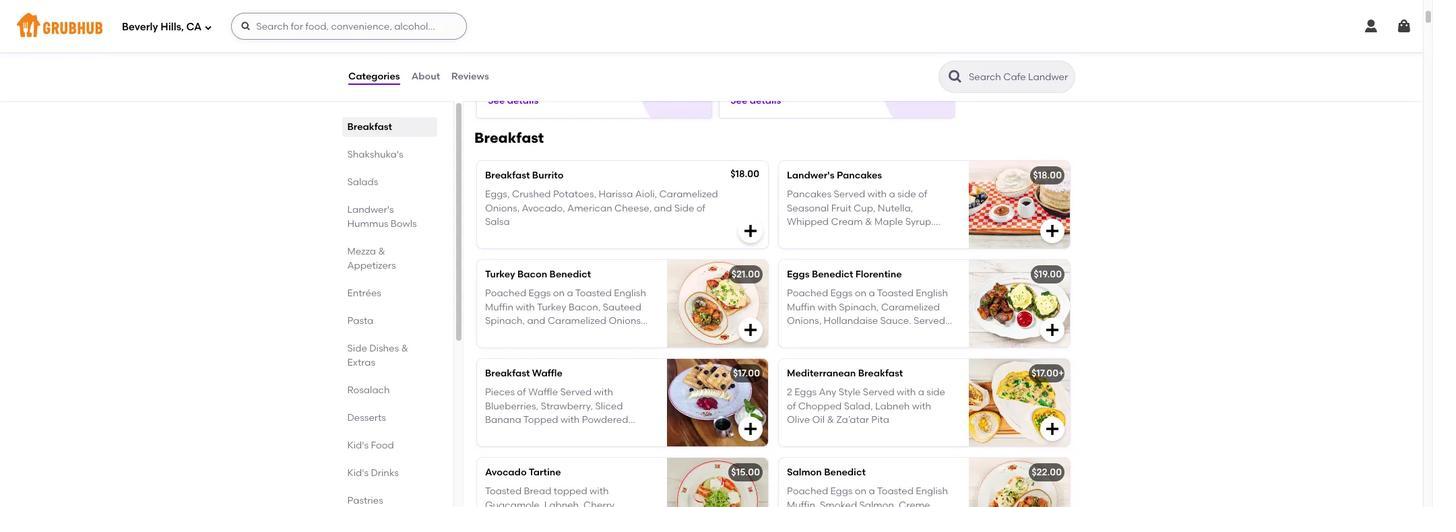 Task type: describe. For each thing, give the bounding box(es) containing it.
rosalach tab
[[348, 384, 432, 398]]

with inside the toasted bread topped with guacamole, labneh, cherr
[[590, 486, 609, 498]]

kid's food
[[348, 440, 395, 452]]

qualifying
[[552, 54, 597, 66]]

oil
[[813, 415, 825, 426]]

promo image for offer valid on qualifying orders of $50 or more.
[[650, 49, 699, 98]]

english
[[916, 288, 949, 300]]

categories button
[[348, 53, 401, 101]]

caramelized inside eggs, crushed potatoes, harissa aioli, caramelized onions, avocado, american cheese, and side of salsa
[[660, 189, 719, 200]]

cup,
[[854, 203, 876, 214]]

syrup.
[[906, 216, 934, 228]]

bowls
[[391, 218, 417, 230]]

& inside mezza & appetizers
[[379, 246, 386, 258]]

& inside pancakes served with a side of seasonal fruit cup, nutella, whipped cream & maple syrup. add on - 2 eggs any style and turkey bacon + $6
[[866, 216, 873, 228]]

with inside pancakes served with a side of seasonal fruit cup, nutella, whipped cream & maple syrup. add on - 2 eggs any style and turkey bacon + $6
[[868, 189, 887, 200]]

and inside pieces of waffle served with blueberries, strawberry, sliced banana topped with  powdered sugar & side of maple syrup and whipped cream
[[617, 428, 635, 440]]

$17.00 for $17.00
[[733, 368, 760, 380]]

toasted inside poached eggs on a toasted english muffin with spinach, caramelized onions, hollandaise sauce.  served with crushed potatoes  garnished with seasonal microgreens
[[878, 288, 914, 300]]

$3
[[731, 38, 741, 50]]

za'atar
[[837, 415, 870, 426]]

dishes
[[370, 343, 400, 355]]

on
[[810, 230, 826, 241]]

with up labneh
[[897, 387, 916, 399]]

eggs inside '2 eggs any style served with a side of chopped salad, labneh with olive oil & za'atar pita'
[[795, 387, 817, 399]]

landwer's for pancakes
[[787, 170, 835, 181]]

sliced
[[596, 401, 623, 412]]

onions, inside poached eggs on a toasted english muffin with spinach, caramelized onions, hollandaise sauce.  served with crushed potatoes  garnished with seasonal microgreens
[[787, 315, 822, 327]]

burrito
[[532, 170, 564, 181]]

& inside pieces of waffle served with blueberries, strawberry, sliced banana topped with  powdered sugar & side of maple syrup and whipped cream
[[515, 428, 522, 440]]

offer for $3
[[731, 54, 754, 66]]

first
[[794, 54, 811, 66]]

food
[[371, 440, 395, 452]]

1 vertical spatial +
[[1059, 368, 1065, 380]]

potatoes,
[[553, 189, 597, 200]]

breakfast waffle image
[[667, 359, 769, 447]]

served inside pancakes served with a side of seasonal fruit cup, nutella, whipped cream & maple syrup. add on - 2 eggs any style and turkey bacon + $6
[[834, 189, 866, 200]]

$15
[[856, 54, 870, 66]]

syrup
[[588, 428, 614, 440]]

orders for qualifying
[[599, 54, 628, 66]]

1 horizontal spatial pancakes
[[837, 170, 883, 181]]

drinks
[[371, 468, 399, 479]]

topped
[[554, 486, 588, 498]]

sauce.
[[881, 315, 912, 327]]

side inside '2 eggs any style served with a side of chopped salad, labneh with olive oil & za'atar pita'
[[927, 387, 946, 399]]

more. for qualifying
[[530, 68, 556, 80]]

breakfast down microgreens
[[859, 368, 903, 380]]

or for $8 off
[[518, 68, 527, 80]]

salmon benedict
[[787, 467, 866, 479]]

kid's drinks
[[348, 468, 399, 479]]

breakfast tab
[[348, 120, 432, 134]]

$50
[[499, 68, 516, 80]]

$6
[[859, 244, 869, 255]]

american
[[568, 203, 613, 214]]

side inside side dishes & extras
[[348, 343, 368, 355]]

beverly
[[122, 21, 158, 33]]

poached eggs on a toasted english muffin with spinach, caramelized onions, hollandaise sauce.  served with crushed potatoes  garnished with seasonal microgreens
[[787, 288, 949, 354]]

2 eggs any style served with a side of chopped salad, labneh with olive oil & za'atar pita
[[787, 387, 946, 426]]

a for side
[[889, 189, 896, 200]]

$21.00
[[732, 269, 760, 280]]

aioli,
[[636, 189, 657, 200]]

salads tab
[[348, 175, 432, 189]]

whipped inside pancakes served with a side of seasonal fruit cup, nutella, whipped cream & maple syrup. add on - 2 eggs any style and turkey bacon + $6
[[787, 216, 829, 228]]

any inside pancakes served with a side of seasonal fruit cup, nutella, whipped cream & maple syrup. add on - 2 eggs any style and turkey bacon + $6
[[866, 230, 884, 241]]

served inside poached eggs on a toasted english muffin with spinach, caramelized onions, hollandaise sauce.  served with crushed potatoes  garnished with seasonal microgreens
[[914, 315, 946, 327]]

eggs benedict florentine
[[787, 269, 902, 280]]

banana
[[485, 415, 522, 426]]

landwer's pancakes
[[787, 170, 883, 181]]

cream inside pieces of waffle served with blueberries, strawberry, sliced banana topped with  powdered sugar & side of maple syrup and whipped cream
[[529, 442, 561, 453]]

see for offer valid on first orders of $15 or more.
[[731, 95, 748, 106]]

pastries
[[348, 495, 384, 507]]

hummus
[[348, 218, 389, 230]]

toasted inside the toasted bread topped with guacamole, labneh, cherr
[[485, 486, 522, 498]]

details for $3 off offer valid on first orders of $15 or more.
[[750, 95, 782, 106]]

about
[[412, 71, 440, 82]]

benedict for salmon
[[825, 467, 866, 479]]

of inside eggs, crushed potatoes, harissa aioli, caramelized onions, avocado, american cheese, and side of salsa
[[697, 203, 706, 214]]

eggs inside poached eggs on a toasted english muffin with spinach, caramelized onions, hollandaise sauce.  served with crushed potatoes  garnished with seasonal microgreens
[[831, 288, 853, 300]]

cheese,
[[615, 203, 652, 214]]

blueberries,
[[485, 401, 539, 412]]

with up sliced
[[594, 387, 613, 399]]

& inside '2 eggs any style served with a side of chopped salad, labneh with olive oil & za'atar pita'
[[827, 415, 835, 426]]

powdered
[[582, 415, 629, 426]]

avocado tartine
[[485, 467, 561, 479]]

bread
[[524, 486, 552, 498]]

style inside pancakes served with a side of seasonal fruit cup, nutella, whipped cream & maple syrup. add on - 2 eggs any style and turkey bacon + $6
[[886, 230, 908, 241]]

hollandaise
[[824, 315, 878, 327]]

avocado tartine image
[[667, 458, 769, 508]]

pita
[[872, 415, 890, 426]]

breakfast waffle
[[485, 368, 563, 380]]

off for $8 off
[[501, 38, 514, 50]]

salad,
[[844, 401, 873, 412]]

mezza & appetizers
[[348, 246, 396, 272]]

main navigation navigation
[[0, 0, 1424, 53]]

see details button for $8 off offer valid on qualifying orders of $50 or more.
[[488, 89, 539, 113]]

with right labneh
[[913, 401, 932, 412]]

garnished
[[892, 329, 939, 341]]

see for offer valid on qualifying orders of $50 or more.
[[488, 95, 505, 106]]

side dishes & extras
[[348, 343, 409, 369]]

details for $8 off offer valid on qualifying orders of $50 or more.
[[507, 95, 539, 106]]

florentine
[[856, 269, 902, 280]]

breakfast for breakfast burrito
[[485, 170, 530, 181]]

of inside pancakes served with a side of seasonal fruit cup, nutella, whipped cream & maple syrup. add on - 2 eggs any style and turkey bacon + $6
[[919, 189, 928, 200]]

about button
[[411, 53, 441, 101]]

salmon
[[787, 467, 822, 479]]

pasta
[[348, 315, 374, 327]]

side dishes & extras tab
[[348, 342, 432, 370]]

shakshuka's tab
[[348, 148, 432, 162]]

topped
[[524, 415, 559, 426]]

see details for $3 off offer valid on first orders of $15 or more.
[[731, 95, 782, 106]]

landwer's hummus bowls tab
[[348, 203, 432, 231]]

eggs inside pancakes served with a side of seasonal fruit cup, nutella, whipped cream & maple syrup. add on - 2 eggs any style and turkey bacon + $6
[[842, 230, 864, 241]]

kid's for kid's food
[[348, 440, 369, 452]]

turkey bacon benedict image
[[667, 260, 769, 348]]

chopped
[[799, 401, 842, 412]]

entrées
[[348, 288, 382, 299]]

svg image for turkey bacon benedict
[[743, 322, 759, 338]]

any inside '2 eggs any style served with a side of chopped salad, labneh with olive oil & za'atar pita'
[[819, 387, 837, 399]]

rosalach
[[348, 385, 390, 396]]

add
[[787, 230, 808, 241]]

pieces
[[485, 387, 515, 399]]

and inside eggs, crushed potatoes, harissa aioli, caramelized onions, avocado, american cheese, and side of salsa
[[654, 203, 673, 214]]

breakfast for breakfast waffle
[[485, 368, 530, 380]]

onions, inside eggs, crushed potatoes, harissa aioli, caramelized onions, avocado, american cheese, and side of salsa
[[485, 203, 520, 214]]

2 inside '2 eggs any style served with a side of chopped salad, labneh with olive oil & za'atar pita'
[[787, 387, 793, 399]]

muffin
[[787, 302, 816, 313]]

breakfast burrito
[[485, 170, 564, 181]]

kid's drinks tab
[[348, 467, 432, 481]]

olive
[[787, 415, 810, 426]]

with up mediterranean
[[787, 343, 807, 354]]

-
[[828, 230, 832, 241]]

eggs, crushed potatoes, harissa aioli, caramelized onions, avocado, american cheese, and side of salsa
[[485, 189, 719, 228]]

+ inside pancakes served with a side of seasonal fruit cup, nutella, whipped cream & maple syrup. add on - 2 eggs any style and turkey bacon + $6
[[851, 244, 856, 255]]

crushed
[[512, 189, 551, 200]]

$8
[[488, 38, 499, 50]]

mezza
[[348, 246, 377, 258]]

$17.00 +
[[1032, 368, 1065, 380]]

$22.00
[[1032, 467, 1062, 479]]



Task type: vqa. For each thing, say whether or not it's contained in the screenshot.
Rocket Sushi logo at the top Ready in 10–20 min
no



Task type: locate. For each thing, give the bounding box(es) containing it.
maple inside pancakes served with a side of seasonal fruit cup, nutella, whipped cream & maple syrup. add on - 2 eggs any style and turkey bacon + $6
[[875, 216, 904, 228]]

1 details from the left
[[507, 95, 539, 106]]

categories
[[349, 71, 400, 82]]

eggs
[[842, 230, 864, 241], [787, 269, 810, 280], [831, 288, 853, 300], [795, 387, 817, 399]]

a inside poached eggs on a toasted english muffin with spinach, caramelized onions, hollandaise sauce.  served with crushed potatoes  garnished with seasonal microgreens
[[869, 288, 875, 300]]

1 vertical spatial whipped
[[485, 442, 527, 453]]

side up the nutella,
[[898, 189, 917, 200]]

or for $3 off
[[731, 68, 740, 80]]

see down $50
[[488, 95, 505, 106]]

desserts
[[348, 413, 387, 424]]

eggs,
[[485, 189, 510, 200]]

turkey down the add
[[787, 244, 817, 255]]

waffle inside pieces of waffle served with blueberries, strawberry, sliced banana topped with  powdered sugar & side of maple syrup and whipped cream
[[529, 387, 558, 399]]

offer inside $8 off offer valid on qualifying orders of $50 or more.
[[488, 54, 511, 66]]

orders
[[599, 54, 628, 66], [813, 54, 843, 66]]

1 horizontal spatial onions,
[[787, 315, 822, 327]]

1 vertical spatial 2
[[787, 387, 793, 399]]

a inside '2 eggs any style served with a side of chopped salad, labneh with olive oil & za'atar pita'
[[919, 387, 925, 399]]

spinach,
[[839, 302, 879, 313]]

ca
[[186, 21, 202, 33]]

svg image
[[241, 21, 252, 32], [204, 23, 213, 31], [743, 223, 759, 239], [1045, 223, 1061, 239], [743, 322, 759, 338], [743, 421, 759, 438]]

bacon down avocado,
[[518, 269, 548, 280]]

0 horizontal spatial $18.00
[[731, 169, 760, 180]]

seasonal down "crushed"
[[809, 343, 851, 354]]

landwer's pancakes image
[[969, 161, 1071, 249]]

Search for food, convenience, alcohol... search field
[[231, 13, 467, 40]]

2 details from the left
[[750, 95, 782, 106]]

mezza & appetizers tab
[[348, 245, 432, 273]]

offer for $8
[[488, 54, 511, 66]]

1 horizontal spatial +
[[1059, 368, 1065, 380]]

waffle
[[532, 368, 563, 380], [529, 387, 558, 399]]

maple down the nutella,
[[875, 216, 904, 228]]

offer
[[488, 54, 511, 66], [731, 54, 754, 66]]

1 horizontal spatial and
[[654, 203, 673, 214]]

off inside $8 off offer valid on qualifying orders of $50 or more.
[[501, 38, 514, 50]]

hills,
[[161, 21, 184, 33]]

$17.00
[[733, 368, 760, 380], [1032, 368, 1059, 380]]

landwer's hummus bowls
[[348, 204, 417, 230]]

more.
[[530, 68, 556, 80], [742, 68, 769, 80]]

2 up olive
[[787, 387, 793, 399]]

side inside eggs, crushed potatoes, harissa aioli, caramelized onions, avocado, american cheese, and side of salsa
[[675, 203, 695, 214]]

any
[[866, 230, 884, 241], [819, 387, 837, 399]]

1 horizontal spatial turkey
[[787, 244, 817, 255]]

breakfast for breakfast tab at the left of page
[[348, 121, 393, 133]]

1 horizontal spatial style
[[886, 230, 908, 241]]

2 vertical spatial side
[[524, 428, 544, 440]]

off
[[501, 38, 514, 50], [744, 38, 756, 50]]

1 horizontal spatial details
[[750, 95, 782, 106]]

svg image for breakfast burrito
[[743, 223, 759, 239]]

seasonal up on
[[787, 203, 829, 214]]

of inside '2 eggs any style served with a side of chopped salad, labneh with olive oil & za'atar pita'
[[787, 401, 796, 412]]

valid left first
[[756, 54, 778, 66]]

1 horizontal spatial side
[[524, 428, 544, 440]]

a up spinach,
[[869, 288, 875, 300]]

see details button for $3 off offer valid on first orders of $15 or more.
[[731, 89, 782, 113]]

1 vertical spatial landwer's
[[348, 204, 394, 216]]

a up the nutella,
[[889, 189, 896, 200]]

pancakes inside pancakes served with a side of seasonal fruit cup, nutella, whipped cream & maple syrup. add on - 2 eggs any style and turkey bacon + $6
[[787, 189, 832, 200]]

breakfast up shakshuka's
[[348, 121, 393, 133]]

bacon
[[819, 244, 849, 255], [518, 269, 548, 280]]

appetizers
[[348, 260, 396, 272]]

1 horizontal spatial side
[[927, 387, 946, 399]]

2 inside pancakes served with a side of seasonal fruit cup, nutella, whipped cream & maple syrup. add on - 2 eggs any style and turkey bacon + $6
[[834, 230, 839, 241]]

kid's left food
[[348, 440, 369, 452]]

2 orders from the left
[[813, 54, 843, 66]]

2 see from the left
[[731, 95, 748, 106]]

shakshuka's
[[348, 149, 404, 160]]

1 vertical spatial cream
[[529, 442, 561, 453]]

salmon benedict image
[[969, 458, 1071, 508]]

0 vertical spatial maple
[[875, 216, 904, 228]]

with right topped on the bottom left of page
[[590, 486, 609, 498]]

whipped inside pieces of waffle served with blueberries, strawberry, sliced banana topped with  powdered sugar & side of maple syrup and whipped cream
[[485, 442, 527, 453]]

& up the appetizers
[[379, 246, 386, 258]]

or inside $3 off offer valid on first orders of $15 or more.
[[731, 68, 740, 80]]

1 vertical spatial toasted
[[485, 486, 522, 498]]

see details button down $3
[[731, 89, 782, 113]]

0 horizontal spatial valid
[[514, 54, 535, 66]]

valid inside $3 off offer valid on first orders of $15 or more.
[[756, 54, 778, 66]]

see details for $8 off offer valid on qualifying orders of $50 or more.
[[488, 95, 539, 106]]

promo image for offer valid on first orders of $15 or more.
[[893, 49, 942, 98]]

breakfast up pieces
[[485, 368, 530, 380]]

eggs up poached
[[787, 269, 810, 280]]

fruit
[[832, 203, 852, 214]]

side right cheese,
[[675, 203, 695, 214]]

harissa
[[599, 189, 633, 200]]

0 horizontal spatial $17.00
[[733, 368, 760, 380]]

turkey down salsa
[[485, 269, 515, 280]]

1 $17.00 from the left
[[733, 368, 760, 380]]

whipped up on
[[787, 216, 829, 228]]

1 vertical spatial maple
[[558, 428, 586, 440]]

0 vertical spatial waffle
[[532, 368, 563, 380]]

whipped down sugar
[[485, 442, 527, 453]]

1 promo image from the left
[[650, 49, 699, 98]]

svg image for landwer's pancakes
[[1045, 223, 1061, 239]]

of inside $8 off offer valid on qualifying orders of $50 or more.
[[488, 68, 497, 80]]

caramelized right aioli,
[[660, 189, 719, 200]]

Search Cafe Landwer search field
[[968, 71, 1071, 84]]

off for $3 off
[[744, 38, 756, 50]]

1 horizontal spatial see details button
[[731, 89, 782, 113]]

extras
[[348, 357, 376, 369]]

reviews button
[[451, 53, 490, 101]]

eggs down eggs benedict florentine
[[831, 288, 853, 300]]

1 see from the left
[[488, 95, 505, 106]]

labneh
[[876, 401, 910, 412]]

bacon inside pancakes served with a side of seasonal fruit cup, nutella, whipped cream & maple syrup. add on - 2 eggs any style and turkey bacon + $6
[[819, 244, 849, 255]]

0 horizontal spatial maple
[[558, 428, 586, 440]]

1 off from the left
[[501, 38, 514, 50]]

landwer's up hummus
[[348, 204, 394, 216]]

offer inside $3 off offer valid on first orders of $15 or more.
[[731, 54, 754, 66]]

on up spinach,
[[855, 288, 867, 300]]

more. inside $3 off offer valid on first orders of $15 or more.
[[742, 68, 769, 80]]

poached
[[787, 288, 829, 300]]

0 vertical spatial +
[[851, 244, 856, 255]]

served inside '2 eggs any style served with a side of chopped salad, labneh with olive oil & za'atar pita'
[[863, 387, 895, 399]]

on inside $3 off offer valid on first orders of $15 or more.
[[780, 54, 792, 66]]

orders inside $8 off offer valid on qualifying orders of $50 or more.
[[599, 54, 628, 66]]

mediterranean
[[787, 368, 856, 380]]

0 horizontal spatial style
[[839, 387, 861, 399]]

0 horizontal spatial more.
[[530, 68, 556, 80]]

with down muffin
[[787, 329, 807, 341]]

avocado,
[[522, 203, 565, 214]]

2 offer from the left
[[731, 54, 754, 66]]

orders inside $3 off offer valid on first orders of $15 or more.
[[813, 54, 843, 66]]

side down topped
[[524, 428, 544, 440]]

0 vertical spatial cream
[[831, 216, 863, 228]]

1 vertical spatial a
[[869, 288, 875, 300]]

0 vertical spatial whipped
[[787, 216, 829, 228]]

more. down qualifying
[[530, 68, 556, 80]]

any up $6
[[866, 230, 884, 241]]

with down strawberry,
[[561, 415, 580, 426]]

1 valid from the left
[[514, 54, 535, 66]]

0 horizontal spatial see
[[488, 95, 505, 106]]

1 horizontal spatial landwer's
[[787, 170, 835, 181]]

kid's left drinks
[[348, 468, 369, 479]]

toasted up guacamole,
[[485, 486, 522, 498]]

style down syrup.
[[886, 230, 908, 241]]

0 horizontal spatial offer
[[488, 54, 511, 66]]

waffle down breakfast waffle
[[529, 387, 558, 399]]

1 or from the left
[[518, 68, 527, 80]]

more. inside $8 off offer valid on qualifying orders of $50 or more.
[[530, 68, 556, 80]]

0 horizontal spatial or
[[518, 68, 527, 80]]

0 vertical spatial toasted
[[878, 288, 914, 300]]

cream up tartine
[[529, 442, 561, 453]]

1 horizontal spatial offer
[[731, 54, 754, 66]]

waffle up strawberry,
[[532, 368, 563, 380]]

1 horizontal spatial 2
[[834, 230, 839, 241]]

onions, down muffin
[[787, 315, 822, 327]]

side inside pancakes served with a side of seasonal fruit cup, nutella, whipped cream & maple syrup. add on - 2 eggs any style and turkey bacon + $6
[[898, 189, 917, 200]]

and down aioli,
[[654, 203, 673, 214]]

or inside $8 off offer valid on qualifying orders of $50 or more.
[[518, 68, 527, 80]]

microgreens
[[853, 343, 910, 354]]

1 horizontal spatial see
[[731, 95, 748, 106]]

1 horizontal spatial $17.00
[[1032, 368, 1059, 380]]

with up cup,
[[868, 189, 887, 200]]

2 see details button from the left
[[731, 89, 782, 113]]

1 vertical spatial caramelized
[[882, 302, 940, 313]]

side
[[675, 203, 695, 214], [348, 343, 368, 355], [524, 428, 544, 440]]

pancakes up cup,
[[837, 170, 883, 181]]

sugar
[[485, 428, 513, 440]]

1 see details from the left
[[488, 95, 539, 106]]

0 vertical spatial pancakes
[[837, 170, 883, 181]]

maple
[[875, 216, 904, 228], [558, 428, 586, 440]]

orders right qualifying
[[599, 54, 628, 66]]

0 vertical spatial side
[[675, 203, 695, 214]]

side down garnished
[[927, 387, 946, 399]]

style up salad,
[[839, 387, 861, 399]]

served up strawberry,
[[560, 387, 592, 399]]

1 vertical spatial bacon
[[518, 269, 548, 280]]

0 horizontal spatial onions,
[[485, 203, 520, 214]]

2 horizontal spatial a
[[919, 387, 925, 399]]

$15.00
[[732, 467, 760, 479]]

off right $3
[[744, 38, 756, 50]]

style inside '2 eggs any style served with a side of chopped salad, labneh with olive oil & za'atar pita'
[[839, 387, 861, 399]]

1 offer from the left
[[488, 54, 511, 66]]

turkey bacon benedict
[[485, 269, 591, 280]]

1 horizontal spatial cream
[[831, 216, 863, 228]]

side inside pieces of waffle served with blueberries, strawberry, sliced banana topped with  powdered sugar & side of maple syrup and whipped cream
[[524, 428, 544, 440]]

0 vertical spatial bacon
[[819, 244, 849, 255]]

see details down $50
[[488, 95, 539, 106]]

mediterranean breakfast image
[[969, 359, 1071, 447]]

0 horizontal spatial orders
[[599, 54, 628, 66]]

$19.00
[[1034, 269, 1062, 280]]

0 horizontal spatial cream
[[529, 442, 561, 453]]

& inside side dishes & extras
[[402, 343, 409, 355]]

crushed
[[809, 329, 846, 341]]

1 see details button from the left
[[488, 89, 539, 113]]

caramelized inside poached eggs on a toasted english muffin with spinach, caramelized onions, hollandaise sauce.  served with crushed potatoes  garnished with seasonal microgreens
[[882, 302, 940, 313]]

+
[[851, 244, 856, 255], [1059, 368, 1065, 380]]

2 horizontal spatial and
[[910, 230, 928, 241]]

orders for first
[[813, 54, 843, 66]]

details
[[507, 95, 539, 106], [750, 95, 782, 106]]

see
[[488, 95, 505, 106], [731, 95, 748, 106]]

0 vertical spatial style
[[886, 230, 908, 241]]

valid up $50
[[514, 54, 535, 66]]

1 horizontal spatial on
[[780, 54, 792, 66]]

any up chopped
[[819, 387, 837, 399]]

0 horizontal spatial on
[[538, 54, 549, 66]]

more. down main navigation navigation
[[742, 68, 769, 80]]

landwer's for hummus
[[348, 204, 394, 216]]

toasted down florentine
[[878, 288, 914, 300]]

svg image for breakfast waffle
[[743, 421, 759, 438]]

0 horizontal spatial 2
[[787, 387, 793, 399]]

maple inside pieces of waffle served with blueberries, strawberry, sliced banana topped with  powdered sugar & side of maple syrup and whipped cream
[[558, 428, 586, 440]]

1 vertical spatial kid's
[[348, 468, 369, 479]]

mediterranean breakfast
[[787, 368, 903, 380]]

0 horizontal spatial promo image
[[650, 49, 699, 98]]

caramelized up sauce.
[[882, 302, 940, 313]]

0 horizontal spatial off
[[501, 38, 514, 50]]

valid for $8 off
[[514, 54, 535, 66]]

benedict for eggs
[[812, 269, 854, 280]]

1 horizontal spatial any
[[866, 230, 884, 241]]

$8 off offer valid on qualifying orders of $50 or more.
[[488, 38, 628, 80]]

kid's food tab
[[348, 439, 432, 453]]

orders right first
[[813, 54, 843, 66]]

0 horizontal spatial see details button
[[488, 89, 539, 113]]

turkey inside pancakes served with a side of seasonal fruit cup, nutella, whipped cream & maple syrup. add on - 2 eggs any style and turkey bacon + $6
[[787, 244, 817, 255]]

on left qualifying
[[538, 54, 549, 66]]

breakfast up the breakfast burrito
[[475, 129, 544, 146]]

1 horizontal spatial see details
[[731, 95, 782, 106]]

1 orders from the left
[[599, 54, 628, 66]]

1 vertical spatial seasonal
[[809, 343, 851, 354]]

eggs benedict florentine image
[[969, 260, 1071, 348]]

landwer's inside landwer's hummus bowls
[[348, 204, 394, 216]]

maple down strawberry,
[[558, 428, 586, 440]]

2 promo image from the left
[[893, 49, 942, 98]]

eggs up $6
[[842, 230, 864, 241]]

guacamole,
[[485, 500, 542, 508]]

1 horizontal spatial off
[[744, 38, 756, 50]]

2 valid from the left
[[756, 54, 778, 66]]

reviews
[[452, 71, 489, 82]]

pastries tab
[[348, 494, 432, 508]]

1 horizontal spatial maple
[[875, 216, 904, 228]]

valid inside $8 off offer valid on qualifying orders of $50 or more.
[[514, 54, 535, 66]]

0 horizontal spatial and
[[617, 428, 635, 440]]

pasta tab
[[348, 314, 432, 328]]

whipped
[[787, 216, 829, 228], [485, 442, 527, 453]]

off right $8 in the top of the page
[[501, 38, 514, 50]]

tartine
[[529, 467, 561, 479]]

0 vertical spatial a
[[889, 189, 896, 200]]

2 kid's from the top
[[348, 468, 369, 479]]

seasonal inside pancakes served with a side of seasonal fruit cup, nutella, whipped cream & maple syrup. add on - 2 eggs any style and turkey bacon + $6
[[787, 203, 829, 214]]

see down $3
[[731, 95, 748, 106]]

2
[[834, 230, 839, 241], [787, 387, 793, 399]]

served up fruit
[[834, 189, 866, 200]]

and down syrup.
[[910, 230, 928, 241]]

0 horizontal spatial any
[[819, 387, 837, 399]]

served
[[834, 189, 866, 200], [914, 315, 946, 327], [560, 387, 592, 399], [863, 387, 895, 399]]

0 horizontal spatial turkey
[[485, 269, 515, 280]]

see details button down $50
[[488, 89, 539, 113]]

0 horizontal spatial landwer's
[[348, 204, 394, 216]]

details down $3 off offer valid on first orders of $15 or more.
[[750, 95, 782, 106]]

kid's
[[348, 440, 369, 452], [348, 468, 369, 479]]

on inside poached eggs on a toasted english muffin with spinach, caramelized onions, hollandaise sauce.  served with crushed potatoes  garnished with seasonal microgreens
[[855, 288, 867, 300]]

0 horizontal spatial pancakes
[[787, 189, 832, 200]]

on
[[538, 54, 549, 66], [780, 54, 792, 66], [855, 288, 867, 300]]

a for toasted
[[869, 288, 875, 300]]

see details down $3
[[731, 95, 782, 106]]

cream inside pancakes served with a side of seasonal fruit cup, nutella, whipped cream & maple syrup. add on - 2 eggs any style and turkey bacon + $6
[[831, 216, 863, 228]]

see details button
[[488, 89, 539, 113], [731, 89, 782, 113]]

with down poached
[[818, 302, 837, 313]]

1 vertical spatial any
[[819, 387, 837, 399]]

bacon down '-'
[[819, 244, 849, 255]]

on inside $8 off offer valid on qualifying orders of $50 or more.
[[538, 54, 549, 66]]

served up labneh
[[863, 387, 895, 399]]

1 vertical spatial and
[[910, 230, 928, 241]]

0 horizontal spatial +
[[851, 244, 856, 255]]

2 vertical spatial and
[[617, 428, 635, 440]]

1 horizontal spatial or
[[731, 68, 740, 80]]

cream
[[831, 216, 863, 228], [529, 442, 561, 453]]

off inside $3 off offer valid on first orders of $15 or more.
[[744, 38, 756, 50]]

desserts tab
[[348, 411, 432, 425]]

of inside $3 off offer valid on first orders of $15 or more.
[[845, 54, 854, 66]]

1 horizontal spatial caramelized
[[882, 302, 940, 313]]

& right sugar
[[515, 428, 522, 440]]

breakfast up eggs,
[[485, 170, 530, 181]]

2 or from the left
[[731, 68, 740, 80]]

details down $50
[[507, 95, 539, 106]]

& right "dishes"
[[402, 343, 409, 355]]

0 horizontal spatial caramelized
[[660, 189, 719, 200]]

$17.00 for $17.00 +
[[1032, 368, 1059, 380]]

2 horizontal spatial side
[[675, 203, 695, 214]]

offer up $50
[[488, 54, 511, 66]]

1 more. from the left
[[530, 68, 556, 80]]

breakfast inside tab
[[348, 121, 393, 133]]

entrées tab
[[348, 287, 432, 301]]

0 vertical spatial any
[[866, 230, 884, 241]]

style
[[886, 230, 908, 241], [839, 387, 861, 399]]

0 horizontal spatial bacon
[[518, 269, 548, 280]]

salads
[[348, 177, 379, 188]]

benedict
[[550, 269, 591, 280], [812, 269, 854, 280], [825, 467, 866, 479]]

1 vertical spatial side
[[927, 387, 946, 399]]

2 $17.00 from the left
[[1032, 368, 1059, 380]]

2 see details from the left
[[731, 95, 782, 106]]

2 horizontal spatial on
[[855, 288, 867, 300]]

see details
[[488, 95, 539, 106], [731, 95, 782, 106]]

salsa
[[485, 216, 510, 228]]

1 vertical spatial onions,
[[787, 315, 822, 327]]

2 right '-'
[[834, 230, 839, 241]]

valid for $3 off
[[756, 54, 778, 66]]

toasted bread topped with guacamole, labneh, cherr
[[485, 486, 640, 508]]

promo image
[[650, 49, 699, 98], [893, 49, 942, 98]]

pancakes down landwer's pancakes
[[787, 189, 832, 200]]

seasonal
[[787, 203, 829, 214], [809, 343, 851, 354]]

$3 off offer valid on first orders of $15 or more.
[[731, 38, 870, 80]]

onions, up salsa
[[485, 203, 520, 214]]

served up garnished
[[914, 315, 946, 327]]

0 horizontal spatial toasted
[[485, 486, 522, 498]]

1 vertical spatial style
[[839, 387, 861, 399]]

and right the syrup
[[617, 428, 635, 440]]

or down $3
[[731, 68, 740, 80]]

beverly hills, ca
[[122, 21, 202, 33]]

0 vertical spatial 2
[[834, 230, 839, 241]]

& down cup,
[[866, 216, 873, 228]]

1 horizontal spatial bacon
[[819, 244, 849, 255]]

svg image
[[1364, 18, 1380, 34], [1397, 18, 1413, 34], [1045, 322, 1061, 338], [1045, 421, 1061, 438]]

2 off from the left
[[744, 38, 756, 50]]

and inside pancakes served with a side of seasonal fruit cup, nutella, whipped cream & maple syrup. add on - 2 eggs any style and turkey bacon + $6
[[910, 230, 928, 241]]

& right oil
[[827, 415, 835, 426]]

or right $50
[[518, 68, 527, 80]]

$18.00
[[731, 169, 760, 180], [1034, 170, 1062, 181]]

on for first
[[780, 54, 792, 66]]

avocado
[[485, 467, 527, 479]]

0 horizontal spatial side
[[348, 343, 368, 355]]

seasonal inside poached eggs on a toasted english muffin with spinach, caramelized onions, hollandaise sauce.  served with crushed potatoes  garnished with seasonal microgreens
[[809, 343, 851, 354]]

on for qualifying
[[538, 54, 549, 66]]

1 vertical spatial waffle
[[529, 387, 558, 399]]

kid's for kid's drinks
[[348, 468, 369, 479]]

0 vertical spatial seasonal
[[787, 203, 829, 214]]

strawberry,
[[541, 401, 593, 412]]

1 horizontal spatial a
[[889, 189, 896, 200]]

search icon image
[[948, 69, 964, 85]]

more. for first
[[742, 68, 769, 80]]

on left first
[[780, 54, 792, 66]]

labneh,
[[545, 500, 582, 508]]

1 horizontal spatial whipped
[[787, 216, 829, 228]]

pieces of waffle served with blueberries, strawberry, sliced banana topped with  powdered sugar & side of maple syrup and whipped cream
[[485, 387, 635, 453]]

1 horizontal spatial $18.00
[[1034, 170, 1062, 181]]

2 vertical spatial a
[[919, 387, 925, 399]]

1 kid's from the top
[[348, 440, 369, 452]]

served inside pieces of waffle served with blueberries, strawberry, sliced banana topped with  powdered sugar & side of maple syrup and whipped cream
[[560, 387, 592, 399]]

a inside pancakes served with a side of seasonal fruit cup, nutella, whipped cream & maple syrup. add on - 2 eggs any style and turkey bacon + $6
[[889, 189, 896, 200]]

side up the extras
[[348, 343, 368, 355]]

1 vertical spatial side
[[348, 343, 368, 355]]

2 more. from the left
[[742, 68, 769, 80]]

landwer's up fruit
[[787, 170, 835, 181]]

1 horizontal spatial orders
[[813, 54, 843, 66]]

0 horizontal spatial whipped
[[485, 442, 527, 453]]

1 horizontal spatial toasted
[[878, 288, 914, 300]]

a down garnished
[[919, 387, 925, 399]]

0 horizontal spatial side
[[898, 189, 917, 200]]

cream down fruit
[[831, 216, 863, 228]]

eggs up chopped
[[795, 387, 817, 399]]

1 horizontal spatial valid
[[756, 54, 778, 66]]

0 vertical spatial caramelized
[[660, 189, 719, 200]]

offer down $3
[[731, 54, 754, 66]]



